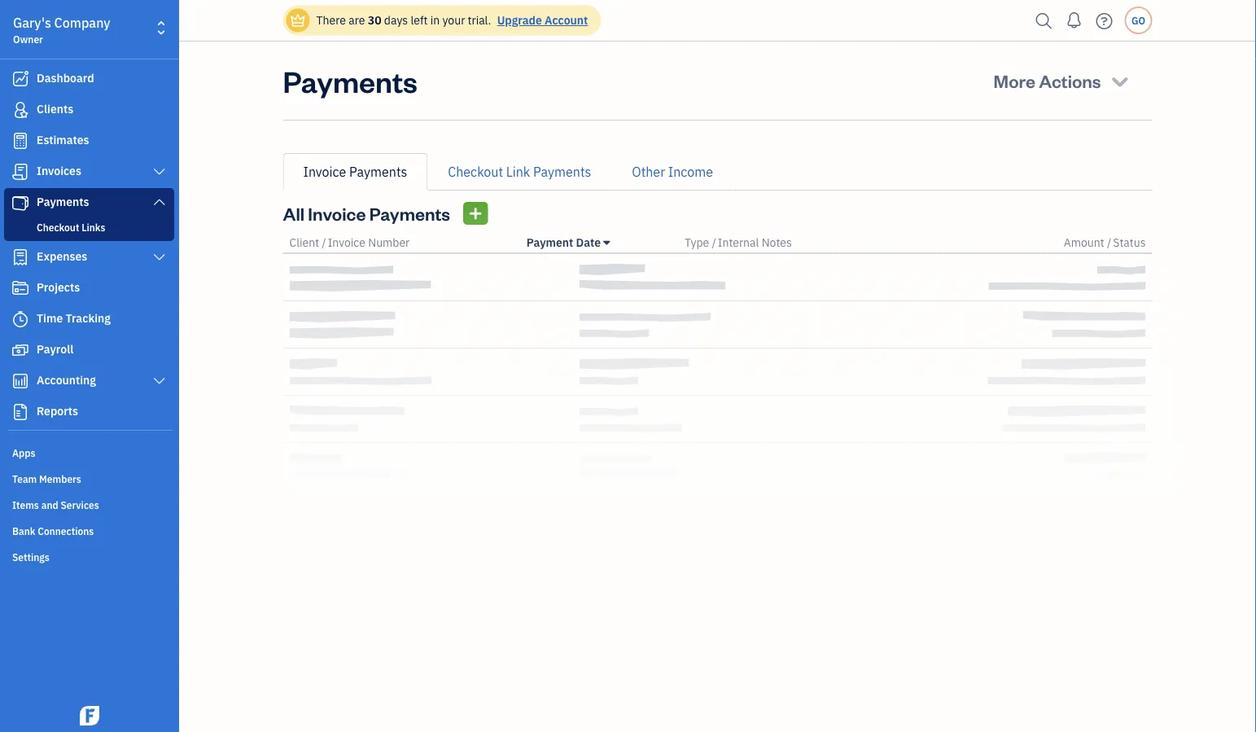 Task type: vqa. For each thing, say whether or not it's contained in the screenshot.
payment icon
yes



Task type: describe. For each thing, give the bounding box(es) containing it.
items
[[12, 498, 39, 511]]

notifications image
[[1061, 4, 1087, 37]]

30
[[368, 13, 382, 28]]

timer image
[[11, 311, 30, 327]]

clients link
[[4, 95, 174, 125]]

other income link
[[612, 153, 734, 191]]

upgrade account link
[[494, 13, 588, 28]]

reports
[[37, 403, 78, 419]]

invoices link
[[4, 157, 174, 186]]

crown image
[[289, 12, 307, 29]]

amount / status
[[1064, 235, 1146, 250]]

chevron large down image for accounting
[[152, 375, 167, 388]]

payments inside "payments" link
[[37, 194, 89, 209]]

time tracking link
[[4, 305, 174, 334]]

team members
[[12, 472, 81, 485]]

payment date button
[[527, 235, 610, 250]]

team members link
[[4, 466, 174, 490]]

days
[[384, 13, 408, 28]]

payments inside the invoice payments link
[[349, 163, 407, 180]]

project image
[[11, 280, 30, 296]]

dashboard link
[[4, 64, 174, 94]]

gary's
[[13, 14, 51, 31]]

/ for invoice
[[322, 235, 326, 250]]

bank connections
[[12, 524, 94, 537]]

payments inside checkout link payments link
[[533, 163, 591, 180]]

client
[[289, 235, 319, 250]]

more
[[994, 69, 1036, 92]]

owner
[[13, 33, 43, 46]]

more actions
[[994, 69, 1101, 92]]

checkout link payments link
[[428, 153, 612, 191]]

chevron large down image for invoices
[[152, 165, 167, 178]]

caretdown image
[[604, 236, 610, 249]]

bank
[[12, 524, 35, 537]]

there are 30 days left in your trial. upgrade account
[[316, 13, 588, 28]]

dashboard image
[[11, 71, 30, 87]]

other
[[632, 163, 665, 180]]

0 vertical spatial invoice
[[303, 163, 346, 180]]

date
[[576, 235, 601, 250]]

expense image
[[11, 249, 30, 265]]

checkout links
[[37, 221, 105, 234]]

main element
[[0, 0, 220, 732]]

accounting link
[[4, 366, 174, 396]]

notes
[[762, 235, 792, 250]]

all invoice payments
[[283, 202, 450, 225]]

money image
[[11, 342, 30, 358]]

more actions button
[[979, 61, 1146, 100]]

type / internal notes
[[685, 235, 792, 250]]

are
[[349, 13, 365, 28]]

settings link
[[4, 544, 174, 568]]

add a new payment image
[[468, 204, 483, 223]]

payment image
[[11, 195, 30, 211]]

services
[[61, 498, 99, 511]]

2 vertical spatial invoice
[[328, 235, 366, 250]]

actions
[[1039, 69, 1101, 92]]

checkout for checkout links
[[37, 221, 79, 234]]

gary's company owner
[[13, 14, 110, 46]]

invoice payments link
[[283, 153, 428, 191]]

in
[[430, 13, 440, 28]]

all
[[283, 202, 305, 225]]

payroll
[[37, 342, 74, 357]]

chevron large down image for payments
[[152, 195, 167, 208]]

apps
[[12, 446, 35, 459]]

time tracking
[[37, 311, 111, 326]]

team
[[12, 472, 37, 485]]

amount
[[1064, 235, 1105, 250]]



Task type: locate. For each thing, give the bounding box(es) containing it.
invoice image
[[11, 164, 30, 180]]

go button
[[1125, 7, 1153, 34]]

/ left status
[[1107, 235, 1112, 250]]

your
[[442, 13, 465, 28]]

1 vertical spatial invoice
[[308, 202, 366, 225]]

estimates
[[37, 132, 89, 147]]

/ right "type" button
[[712, 235, 716, 250]]

1 chevron large down image from the top
[[152, 165, 167, 178]]

connections
[[38, 524, 94, 537]]

invoice payments
[[303, 163, 407, 180]]

chevron large down image down checkout links link
[[152, 251, 167, 264]]

0 vertical spatial chevron large down image
[[152, 251, 167, 264]]

company
[[54, 14, 110, 31]]

payments
[[283, 61, 418, 100], [349, 163, 407, 180], [533, 163, 591, 180], [37, 194, 89, 209], [369, 202, 450, 225]]

chevron large down image
[[152, 251, 167, 264], [152, 375, 167, 388]]

internal
[[718, 235, 759, 250]]

number
[[368, 235, 410, 250]]

payroll link
[[4, 335, 174, 365]]

invoice
[[303, 163, 346, 180], [308, 202, 366, 225], [328, 235, 366, 250]]

status
[[1113, 235, 1146, 250]]

invoices
[[37, 163, 81, 178]]

type
[[685, 235, 709, 250]]

/
[[322, 235, 326, 250], [712, 235, 716, 250], [1107, 235, 1112, 250]]

2 horizontal spatial /
[[1107, 235, 1112, 250]]

payments up checkout links
[[37, 194, 89, 209]]

1 vertical spatial chevron large down image
[[152, 375, 167, 388]]

checkout for checkout link payments
[[448, 163, 503, 180]]

invoice up client / invoice number
[[308, 202, 366, 225]]

upgrade
[[497, 13, 542, 28]]

chevron large down image up "payments" link
[[152, 165, 167, 178]]

left
[[411, 13, 428, 28]]

chevron large down image up checkout links link
[[152, 195, 167, 208]]

type button
[[685, 235, 709, 250]]

payments down the are
[[283, 61, 418, 100]]

projects
[[37, 280, 80, 295]]

time
[[37, 311, 63, 326]]

1 horizontal spatial /
[[712, 235, 716, 250]]

0 horizontal spatial checkout
[[37, 221, 79, 234]]

2 chevron large down image from the top
[[152, 375, 167, 388]]

accounting
[[37, 373, 96, 388]]

checkout up 'add a new payment' 'icon'
[[448, 163, 503, 180]]

checkout up expenses
[[37, 221, 79, 234]]

report image
[[11, 404, 30, 420]]

apps link
[[4, 440, 174, 464]]

1 chevron large down image from the top
[[152, 251, 167, 264]]

/ right client
[[322, 235, 326, 250]]

invoice down all invoice payments at top left
[[328, 235, 366, 250]]

there
[[316, 13, 346, 28]]

tracking
[[66, 311, 111, 326]]

other income
[[632, 163, 713, 180]]

bank connections link
[[4, 518, 174, 542]]

settings
[[12, 550, 50, 563]]

2 chevron large down image from the top
[[152, 195, 167, 208]]

1 vertical spatial checkout
[[37, 221, 79, 234]]

checkout links link
[[7, 217, 171, 237]]

checkout inside main element
[[37, 221, 79, 234]]

go to help image
[[1092, 9, 1118, 33]]

expenses link
[[4, 243, 174, 272]]

clients
[[37, 101, 73, 116]]

1 horizontal spatial checkout
[[448, 163, 503, 180]]

chevron large down image down payroll link
[[152, 375, 167, 388]]

chevron large down image inside "payments" link
[[152, 195, 167, 208]]

go
[[1132, 14, 1146, 27]]

1 / from the left
[[322, 235, 326, 250]]

0 horizontal spatial /
[[322, 235, 326, 250]]

freshbooks image
[[77, 706, 103, 725]]

invoice up all
[[303, 163, 346, 180]]

reports link
[[4, 397, 174, 427]]

and
[[41, 498, 58, 511]]

members
[[39, 472, 81, 485]]

chevron large down image for expenses
[[152, 251, 167, 264]]

projects link
[[4, 274, 174, 303]]

link
[[506, 163, 530, 180]]

0 vertical spatial checkout
[[448, 163, 503, 180]]

payment date
[[527, 235, 601, 250]]

account
[[545, 13, 588, 28]]

payments up all invoice payments at top left
[[349, 163, 407, 180]]

payments link
[[4, 188, 174, 217]]

links
[[82, 221, 105, 234]]

expenses
[[37, 249, 87, 264]]

3 / from the left
[[1107, 235, 1112, 250]]

/ for status
[[1107, 235, 1112, 250]]

search image
[[1031, 9, 1057, 33]]

chevron large down image
[[152, 165, 167, 178], [152, 195, 167, 208]]

items and services link
[[4, 492, 174, 516]]

payments up number
[[369, 202, 450, 225]]

chart image
[[11, 373, 30, 389]]

trial.
[[468, 13, 491, 28]]

income
[[668, 163, 713, 180]]

amount button
[[1064, 235, 1105, 250]]

estimates link
[[4, 126, 174, 156]]

0 vertical spatial chevron large down image
[[152, 165, 167, 178]]

payments right "link"
[[533, 163, 591, 180]]

client image
[[11, 102, 30, 118]]

items and services
[[12, 498, 99, 511]]

1 vertical spatial chevron large down image
[[152, 195, 167, 208]]

2 / from the left
[[712, 235, 716, 250]]

chevron large down image inside invoices link
[[152, 165, 167, 178]]

/ for internal
[[712, 235, 716, 250]]

estimate image
[[11, 133, 30, 149]]

payment
[[527, 235, 573, 250]]

client / invoice number
[[289, 235, 410, 250]]

checkout link payments
[[448, 163, 591, 180]]

dashboard
[[37, 70, 94, 85]]

chevrondown image
[[1109, 69, 1131, 92]]

checkout
[[448, 163, 503, 180], [37, 221, 79, 234]]



